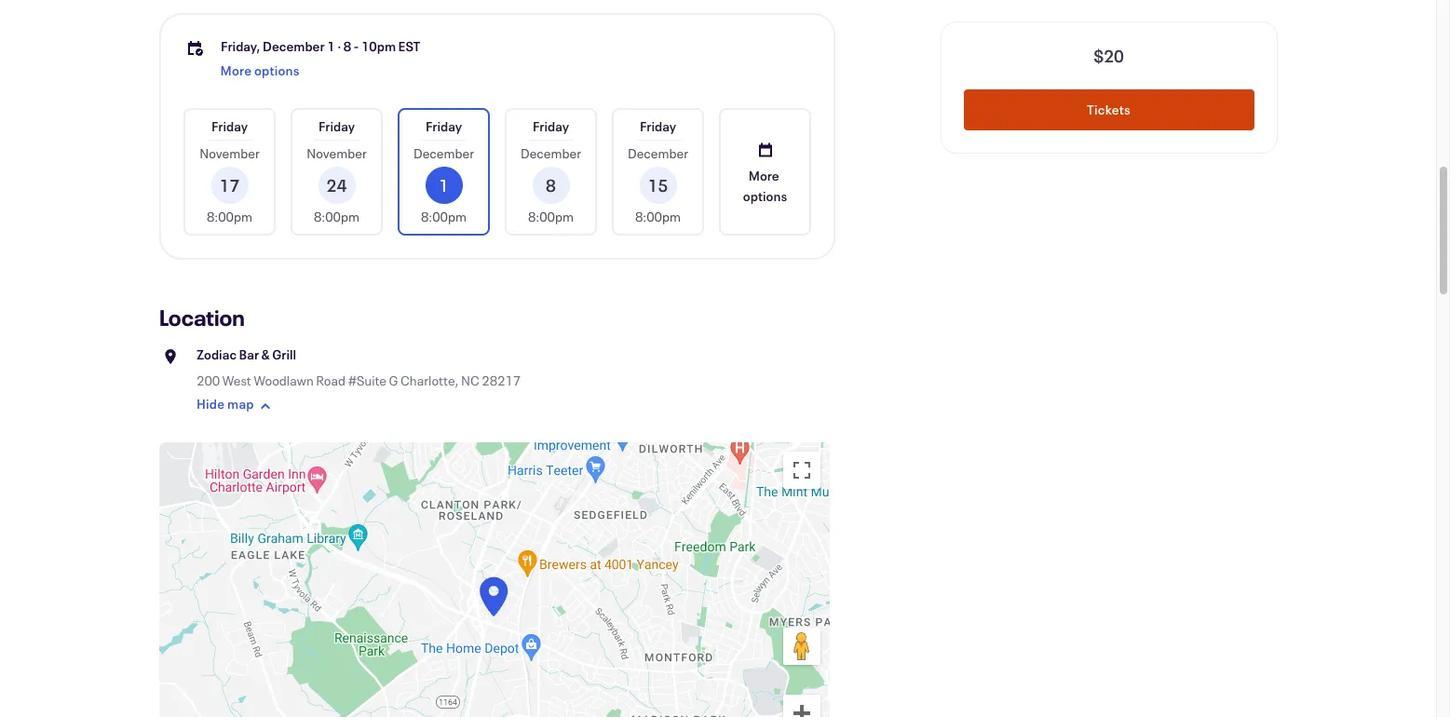Task type: describe. For each thing, give the bounding box(es) containing it.
friday, december 1 · 8 - 10pm est more options
[[221, 37, 420, 79]]

$20
[[1094, 45, 1124, 67]]

1 vertical spatial 1
[[439, 174, 449, 197]]

zodiac bar & grill 200 west woodlawn road #suite g charlotte, nc 28217
[[197, 346, 521, 389]]

friday for 17
[[211, 117, 248, 135]]

#suite
[[348, 372, 387, 389]]

1 inside friday, december 1 · 8 - 10pm est more options
[[327, 37, 335, 55]]

options inside friday, december 1 · 8 - 10pm est more options
[[255, 61, 300, 79]]

bar
[[239, 346, 259, 363]]

more options
[[743, 166, 787, 204]]

g
[[389, 372, 398, 389]]

hide map
[[197, 395, 254, 413]]

friday for 8
[[533, 117, 569, 135]]

december for 1
[[413, 144, 474, 162]]

8:00pm for 1
[[421, 208, 467, 225]]

friday for 24
[[318, 117, 355, 135]]

1 vertical spatial more options button
[[721, 110, 809, 234]]

8:00pm for 15
[[635, 208, 681, 225]]

more inside friday, december 1 · 8 - 10pm est more options
[[221, 61, 252, 79]]

november for 24
[[307, 144, 367, 162]]

november for 17
[[200, 144, 260, 162]]

woodlawn
[[254, 372, 314, 389]]

hide
[[197, 395, 225, 413]]

tickets button
[[964, 89, 1254, 130]]

200
[[197, 372, 220, 389]]

december inside friday, december 1 · 8 - 10pm est more options
[[263, 37, 325, 55]]

·
[[337, 37, 341, 55]]

15
[[648, 174, 668, 197]]

map
[[227, 395, 254, 413]]

zodiac
[[197, 346, 237, 363]]

options inside button
[[743, 187, 787, 204]]

est
[[398, 37, 420, 55]]

10pm
[[361, 37, 396, 55]]



Task type: locate. For each thing, give the bounding box(es) containing it.
8:00pm for 24
[[314, 208, 360, 225]]

location
[[159, 303, 245, 332]]

8:00pm
[[207, 208, 252, 225], [314, 208, 360, 225], [421, 208, 467, 225], [528, 208, 574, 225], [635, 208, 681, 225]]

1
[[327, 37, 335, 55], [439, 174, 449, 197]]

4 friday from the left
[[533, 117, 569, 135]]

friday,
[[221, 37, 260, 55]]

0 horizontal spatial more options button
[[221, 56, 300, 86]]

more inside more options
[[749, 166, 779, 184]]

friday for 1
[[426, 117, 462, 135]]

1 november from the left
[[200, 144, 260, 162]]

december for 8
[[521, 144, 581, 162]]

1 horizontal spatial 8
[[546, 174, 556, 197]]

options
[[255, 61, 300, 79], [743, 187, 787, 204]]

4 8:00pm from the left
[[528, 208, 574, 225]]

8:00pm for 8
[[528, 208, 574, 225]]

0 vertical spatial more
[[221, 61, 252, 79]]

0 vertical spatial more options button
[[221, 56, 300, 86]]

grill
[[272, 346, 296, 363]]

west
[[222, 372, 251, 389]]

tickets
[[1087, 101, 1131, 118]]

1 vertical spatial options
[[743, 187, 787, 204]]

1 vertical spatial 8
[[546, 174, 556, 197]]

8:00pm for 17
[[207, 208, 252, 225]]

charlotte,
[[400, 372, 459, 389]]

1 horizontal spatial more
[[749, 166, 779, 184]]

8
[[344, 37, 351, 55], [546, 174, 556, 197]]

more
[[221, 61, 252, 79], [749, 166, 779, 184]]

28217
[[482, 372, 521, 389]]

1 horizontal spatial 1
[[439, 174, 449, 197]]

1 horizontal spatial more options button
[[721, 110, 809, 234]]

2 november from the left
[[307, 144, 367, 162]]

&
[[261, 346, 270, 363]]

0 horizontal spatial 1
[[327, 37, 335, 55]]

8 inside friday, december 1 · 8 - 10pm est more options
[[344, 37, 351, 55]]

1 vertical spatial more
[[749, 166, 779, 184]]

december for 15
[[628, 144, 688, 162]]

0 vertical spatial 1
[[327, 37, 335, 55]]

0 horizontal spatial more
[[221, 61, 252, 79]]

0 horizontal spatial options
[[255, 61, 300, 79]]

-
[[354, 37, 359, 55]]

17
[[219, 174, 240, 197]]

2 friday from the left
[[318, 117, 355, 135]]

3 friday from the left
[[426, 117, 462, 135]]

december
[[263, 37, 325, 55], [413, 144, 474, 162], [521, 144, 581, 162], [628, 144, 688, 162]]

0 horizontal spatial november
[[200, 144, 260, 162]]

nc
[[461, 372, 479, 389]]

24
[[326, 174, 347, 197]]

1 horizontal spatial november
[[307, 144, 367, 162]]

friday
[[211, 117, 248, 135], [318, 117, 355, 135], [426, 117, 462, 135], [533, 117, 569, 135], [640, 117, 676, 135]]

0 vertical spatial options
[[255, 61, 300, 79]]

3 8:00pm from the left
[[421, 208, 467, 225]]

1 friday from the left
[[211, 117, 248, 135]]

november up 17
[[200, 144, 260, 162]]

0 horizontal spatial 8
[[344, 37, 351, 55]]

hide map button
[[197, 390, 276, 420]]

0 vertical spatial 8
[[344, 37, 351, 55]]

november
[[200, 144, 260, 162], [307, 144, 367, 162]]

1 horizontal spatial options
[[743, 187, 787, 204]]

1 8:00pm from the left
[[207, 208, 252, 225]]

2 8:00pm from the left
[[314, 208, 360, 225]]

map region
[[152, 423, 867, 717]]

5 8:00pm from the left
[[635, 208, 681, 225]]

more options button
[[221, 56, 300, 86], [721, 110, 809, 234]]

november up 24
[[307, 144, 367, 162]]

5 friday from the left
[[640, 117, 676, 135]]

friday for 15
[[640, 117, 676, 135]]

road
[[316, 372, 346, 389]]



Task type: vqa. For each thing, say whether or not it's contained in the screenshot.
3rd Music from right
no



